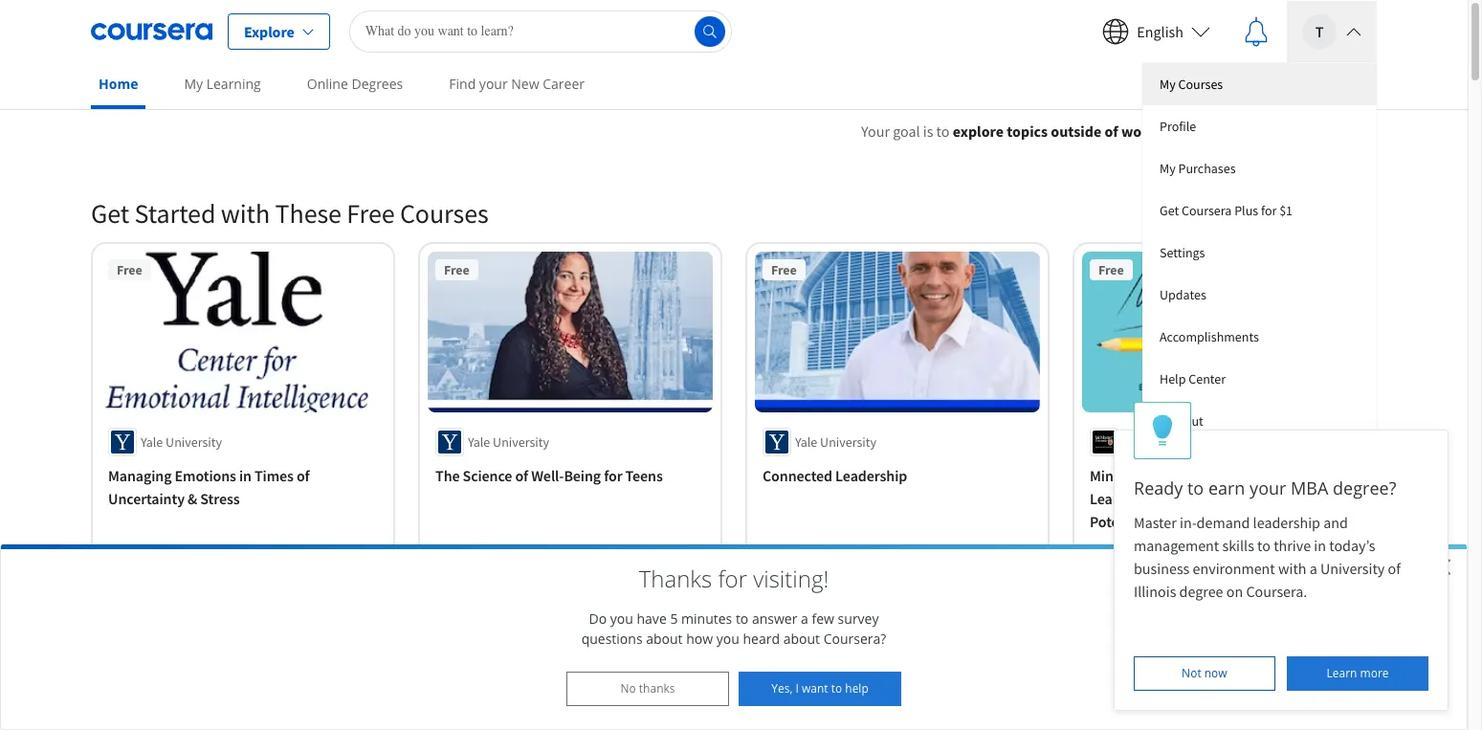 Task type: describe. For each thing, give the bounding box(es) containing it.
updates link
[[1143, 273, 1378, 315]]

career
[[543, 75, 585, 93]]

master
[[1134, 513, 1177, 532]]

1 vertical spatial you
[[717, 630, 740, 648]]

yes, i want to help
[[772, 681, 869, 697]]

2 about from the left
[[784, 630, 820, 648]]

to left 'earn'
[[1188, 477, 1205, 500]]

not
[[1182, 665, 1202, 682]]

for inside get started with these free courses collection element
[[604, 466, 623, 485]]

teens
[[626, 466, 663, 485]]

mcmaster
[[1123, 433, 1176, 451]]

lightbulb tip image
[[1153, 414, 1173, 447]]

management
[[1134, 536, 1220, 555]]

university for leadership
[[820, 433, 877, 451]]

english button
[[1088, 0, 1226, 62]]

settings link
[[1143, 231, 1378, 273]]

not now button
[[1134, 657, 1276, 691]]

learning inside mindshift: break through obstacles to learning and discover your hidden potential
[[1090, 489, 1147, 508]]

thanks
[[639, 681, 675, 697]]

online degrees link
[[299, 62, 411, 105]]

managing emotions in times of uncertainty & stress
[[108, 466, 310, 508]]

break
[[1159, 466, 1197, 485]]

accomplishments
[[1160, 328, 1260, 345]]

leadership
[[1254, 513, 1321, 532]]

your inside mindshift: break through obstacles to learning and discover your hidden potential
[[1237, 489, 1266, 508]]

$1
[[1280, 202, 1293, 219]]

managing
[[108, 466, 172, 485]]

times
[[255, 466, 294, 485]]

my for my courses
[[1160, 75, 1176, 92]]

and inside mindshift: break through obstacles to learning and discover your hidden potential
[[1150, 489, 1175, 508]]

course for connected leadership
[[763, 557, 802, 574]]

updates
[[1160, 286, 1207, 303]]

emotions
[[175, 466, 236, 485]]

my for my purchases
[[1160, 159, 1176, 177]]

courses inside main content
[[400, 196, 489, 231]]

started
[[135, 196, 216, 231]]

being
[[564, 466, 601, 485]]

get started with these free courses main content
[[0, 97, 1468, 730]]

a inside the get started with these free courses main content
[[1178, 122, 1186, 141]]

alice element
[[1114, 402, 1449, 711]]

and inside master in-demand leadership and management skills to thrive in today's business environment with a university of illinois degree on coursera.
[[1324, 513, 1349, 532]]

leadership
[[836, 466, 908, 485]]

0 vertical spatial you
[[611, 610, 634, 628]]

on
[[1227, 582, 1244, 601]]

well-
[[531, 466, 564, 485]]

my purchases link
[[1143, 147, 1378, 189]]

of left well-
[[515, 466, 529, 485]]

degree?
[[1334, 477, 1397, 500]]

discover
[[1178, 489, 1234, 508]]

yale for managing
[[141, 433, 163, 451]]

courses inside t menu
[[1179, 75, 1224, 92]]

log out
[[1160, 412, 1204, 429]]

yale for connected
[[796, 433, 818, 451]]

new
[[511, 75, 540, 93]]

degrees
[[352, 75, 403, 93]]

thanks for visiting!
[[639, 563, 829, 594]]

heard
[[743, 630, 780, 648]]

✕
[[1435, 550, 1452, 582]]

help center
[[1160, 370, 1226, 387]]

yes, i want to help button
[[739, 672, 902, 706]]

smile image
[[1096, 298, 1119, 321]]

to right the is
[[937, 122, 950, 141]]

5
[[670, 610, 678, 628]]

log out button
[[1143, 400, 1378, 440]]

find your new career
[[449, 75, 585, 93]]

now
[[1205, 665, 1228, 682]]

how
[[687, 630, 713, 648]]

want
[[802, 681, 829, 697]]

these
[[275, 196, 342, 231]]

business
[[1134, 559, 1190, 578]]

help
[[1160, 370, 1186, 387]]

my courses
[[1160, 75, 1224, 92]]

to inside master in-demand leadership and management skills to thrive in today's business environment with a university of illinois degree on coursera.
[[1258, 536, 1271, 555]]

0 vertical spatial learning
[[207, 75, 261, 93]]

yale university for emotions
[[141, 433, 222, 451]]

yes,
[[772, 681, 793, 697]]

line chart image
[[1096, 229, 1119, 252]]

master in-demand leadership and management skills to thrive in today's business environment with a university of illinois degree on coursera.
[[1134, 513, 1404, 601]]

managing emotions in times of uncertainty & stress link
[[108, 464, 378, 510]]

the science of well-being for teens link
[[436, 464, 706, 487]]

course for mindshift: break through obstacles to learning and discover your hidden potential
[[1090, 557, 1129, 574]]

profile link
[[1143, 105, 1378, 147]]

more
[[1361, 665, 1390, 682]]

explore
[[953, 122, 1004, 141]]

&
[[188, 489, 197, 508]]

university inside master in-demand leadership and management skills to thrive in today's business environment with a university of illinois degree on coursera.
[[1321, 559, 1386, 578]]

home
[[99, 75, 138, 93]]

my courses link
[[1143, 63, 1378, 105]]

in-
[[1180, 513, 1197, 532]]

connected leadership
[[763, 466, 908, 485]]

connected
[[763, 466, 833, 485]]

log
[[1160, 412, 1181, 429]]

coursera
[[1182, 202, 1232, 219]]

free for mindshift: break through obstacles to learning and discover your hidden potential
[[1099, 261, 1124, 279]]

environment
[[1193, 559, 1276, 578]]

get coursera plus for $1
[[1160, 202, 1293, 219]]

survey
[[838, 610, 879, 628]]

visiting!
[[754, 563, 829, 594]]

the science of well-being for teens
[[436, 466, 663, 485]]

my learning
[[184, 75, 261, 93]]



Task type: vqa. For each thing, say whether or not it's contained in the screenshot.
privacy associated with the rightmost the Privacy Notice Link
no



Task type: locate. For each thing, give the bounding box(es) containing it.
get started with these free courses collection element
[[79, 166, 1389, 669]]

mba
[[1291, 477, 1329, 500]]

university for break
[[1179, 433, 1235, 451]]

course down potential at the right bottom of the page
[[1090, 557, 1129, 574]]

university up well-
[[493, 433, 550, 451]]

obstacles
[[1258, 466, 1321, 485]]

with
[[221, 196, 270, 231], [1279, 559, 1307, 578]]

no thanks
[[621, 681, 675, 697]]

skills
[[1223, 536, 1255, 555]]

yale up science
[[468, 433, 490, 451]]

1 vertical spatial with
[[1279, 559, 1307, 578]]

1 vertical spatial for
[[604, 466, 623, 485]]

my purchases
[[1160, 159, 1236, 177]]

settings
[[1160, 244, 1206, 261]]

1 horizontal spatial for
[[718, 563, 748, 594]]

1 vertical spatial your
[[1250, 477, 1287, 500]]

you right how
[[717, 630, 740, 648]]

1 vertical spatial and
[[1324, 513, 1349, 532]]

1 horizontal spatial and
[[1324, 513, 1349, 532]]

your right find
[[479, 75, 508, 93]]

2 yale university from the left
[[468, 433, 550, 451]]

yale
[[141, 433, 163, 451], [468, 433, 490, 451], [796, 433, 818, 451]]

2 horizontal spatial for
[[1262, 202, 1277, 219]]

0 horizontal spatial course
[[763, 557, 802, 574]]

a left few
[[801, 610, 809, 628]]

to left help
[[832, 681, 843, 697]]

get inside main content
[[91, 196, 129, 231]]

1 horizontal spatial with
[[1279, 559, 1307, 578]]

demand
[[1197, 513, 1251, 532]]

explore button
[[228, 13, 330, 49]]

as
[[1160, 122, 1175, 141]]

get started with these free courses
[[91, 196, 489, 231]]

0 horizontal spatial you
[[611, 610, 634, 628]]

for inside t menu
[[1262, 202, 1277, 219]]

your down through
[[1237, 489, 1266, 508]]

0 vertical spatial a
[[1178, 122, 1186, 141]]

mcmaster university
[[1123, 433, 1235, 451]]

0 horizontal spatial a
[[801, 610, 809, 628]]

1 horizontal spatial courses
[[1179, 75, 1224, 92]]

1 vertical spatial courses
[[400, 196, 489, 231]]

answer
[[752, 610, 798, 628]]

yale university up science
[[468, 433, 550, 451]]

your inside alice element
[[1250, 477, 1287, 500]]

about down few
[[784, 630, 820, 648]]

1 vertical spatial a
[[1310, 559, 1318, 578]]

1 yale from the left
[[141, 433, 163, 451]]

yale university up 'emotions'
[[141, 433, 222, 451]]

get left the "coursera"
[[1160, 202, 1180, 219]]

yale up managing in the bottom left of the page
[[141, 433, 163, 451]]

no thanks button
[[567, 672, 729, 706]]

a right as
[[1178, 122, 1186, 141]]

1 horizontal spatial your
[[1250, 477, 1287, 500]]

t menu
[[1143, 63, 1378, 440]]

mindshift:
[[1090, 466, 1156, 485]]

topics
[[1007, 122, 1048, 141]]

connected leadership link
[[763, 464, 1033, 487]]

yale university for leadership
[[796, 433, 877, 451]]

get inside t menu
[[1160, 202, 1180, 219]]

0 horizontal spatial in
[[239, 466, 252, 485]]

1 course from the left
[[763, 557, 802, 574]]

find your new career link
[[442, 62, 593, 105]]

0 vertical spatial for
[[1262, 202, 1277, 219]]

university up connected leadership
[[820, 433, 877, 451]]

2 horizontal spatial yale university
[[796, 433, 877, 451]]

my for my learning
[[184, 75, 203, 93]]

in left the 'times'
[[239, 466, 252, 485]]

your
[[479, 75, 508, 93], [1250, 477, 1287, 500]]

1 horizontal spatial in
[[1315, 536, 1327, 555]]

1 horizontal spatial yale university
[[468, 433, 550, 451]]

coursera image
[[91, 16, 213, 46]]

of inside managing emotions in times of uncertainty & stress
[[297, 466, 310, 485]]

with down thrive
[[1279, 559, 1307, 578]]

learn more
[[1327, 665, 1390, 682]]

with inside master in-demand leadership and management skills to thrive in today's business environment with a university of illinois degree on coursera.
[[1279, 559, 1307, 578]]

my learning link
[[177, 62, 269, 105]]

1 horizontal spatial get
[[1160, 202, 1180, 219]]

2 course from the left
[[1090, 557, 1129, 574]]

coursera.
[[1247, 582, 1308, 601]]

goal
[[893, 122, 921, 141]]

out
[[1183, 412, 1204, 429]]

university down out
[[1179, 433, 1235, 451]]

about
[[646, 630, 683, 648], [784, 630, 820, 648]]

1 horizontal spatial course
[[1090, 557, 1129, 574]]

learn
[[1327, 665, 1358, 682]]

purchases
[[1179, 159, 1236, 177]]

courses
[[1179, 75, 1224, 92], [400, 196, 489, 231]]

0 horizontal spatial courses
[[400, 196, 489, 231]]

of left work
[[1105, 122, 1119, 141]]

course up answer
[[763, 557, 802, 574]]

potential
[[1090, 512, 1149, 531]]

1 vertical spatial in
[[1315, 536, 1327, 555]]

get left started at the top of the page
[[91, 196, 129, 231]]

2 horizontal spatial yale
[[796, 433, 818, 451]]

for
[[1262, 202, 1277, 219], [604, 466, 623, 485], [718, 563, 748, 594]]

accomplishments link
[[1143, 315, 1378, 358]]

questions
[[582, 630, 643, 648]]

ready
[[1134, 477, 1184, 500]]

1 about from the left
[[646, 630, 683, 648]]

0 horizontal spatial about
[[646, 630, 683, 648]]

1 horizontal spatial your
[[1237, 489, 1266, 508]]

0 horizontal spatial get
[[91, 196, 129, 231]]

yale university up connected leadership
[[796, 433, 877, 451]]

about down 5
[[646, 630, 683, 648]]

1 horizontal spatial yale
[[468, 433, 490, 451]]

free for the science of well-being for teens
[[444, 261, 470, 279]]

0 horizontal spatial yale university
[[141, 433, 222, 451]]

plus
[[1235, 202, 1259, 219]]

help center link
[[1143, 358, 1378, 400]]

no
[[621, 681, 636, 697]]

and up today's
[[1324, 513, 1349, 532]]

1 horizontal spatial you
[[717, 630, 740, 648]]

uncertainty
[[108, 489, 185, 508]]

of inside master in-demand leadership and management skills to thrive in today's business environment with a university of illinois degree on coursera.
[[1389, 559, 1401, 578]]

minutes
[[682, 610, 733, 628]]

2 vertical spatial a
[[801, 610, 809, 628]]

in right thrive
[[1315, 536, 1327, 555]]

online
[[307, 75, 348, 93]]

with left these
[[221, 196, 270, 231]]

do
[[589, 610, 607, 628]]

to right obstacles
[[1324, 466, 1337, 485]]

What do you want to learn? text field
[[349, 10, 732, 52]]

your left goal at top
[[862, 122, 890, 141]]

1 horizontal spatial a
[[1178, 122, 1186, 141]]

english
[[1138, 22, 1184, 41]]

university up 'emotions'
[[166, 433, 222, 451]]

1 horizontal spatial about
[[784, 630, 820, 648]]

through
[[1200, 466, 1255, 485]]

stress
[[200, 489, 240, 508]]

for up minutes
[[718, 563, 748, 594]]

learning
[[207, 75, 261, 93], [1090, 489, 1147, 508]]

3 yale from the left
[[796, 433, 818, 451]]

to right skills
[[1258, 536, 1271, 555]]

t
[[1316, 22, 1324, 41]]

to inside 'yes, i want to help' button
[[832, 681, 843, 697]]

get for get coursera plus for $1
[[1160, 202, 1180, 219]]

explore
[[244, 22, 295, 41]]

work
[[1122, 122, 1157, 141]]

0 horizontal spatial with
[[221, 196, 270, 231]]

a inside master in-demand leadership and management skills to thrive in today's business environment with a university of illinois degree on coursera.
[[1310, 559, 1318, 578]]

in
[[239, 466, 252, 485], [1315, 536, 1327, 555]]

to up heard
[[736, 610, 749, 628]]

my down as
[[1160, 159, 1176, 177]]

in inside managing emotions in times of uncertainty & stress
[[239, 466, 252, 485]]

course
[[763, 557, 802, 574], [1090, 557, 1129, 574]]

i
[[796, 681, 799, 697]]

1 horizontal spatial learning
[[1090, 489, 1147, 508]]

your up leadership
[[1250, 477, 1287, 500]]

0 vertical spatial with
[[221, 196, 270, 231]]

yale university for science
[[468, 433, 550, 451]]

the
[[436, 466, 460, 485]]

mindshift: break through obstacles to learning and discover your hidden potential
[[1090, 466, 1337, 531]]

university
[[166, 433, 222, 451], [493, 433, 550, 451], [820, 433, 877, 451], [1179, 433, 1235, 451], [1321, 559, 1386, 578]]

t button
[[1288, 0, 1378, 62]]

you up 'questions'
[[611, 610, 634, 628]]

a down thrive
[[1310, 559, 1318, 578]]

a inside do you have 5 minutes to answer a few survey questions about how you heard about coursera?
[[801, 610, 809, 628]]

to inside mindshift: break through obstacles to learning and discover your hidden potential
[[1324, 466, 1337, 485]]

yale up connected
[[796, 433, 818, 451]]

1 vertical spatial learning
[[1090, 489, 1147, 508]]

yale for the
[[468, 433, 490, 451]]

university down today's
[[1321, 559, 1386, 578]]

of right the 'times'
[[297, 466, 310, 485]]

learning up potential at the right bottom of the page
[[1090, 489, 1147, 508]]

0 horizontal spatial for
[[604, 466, 623, 485]]

outside
[[1051, 122, 1102, 141]]

university for science
[[493, 433, 550, 451]]

mayor
[[1189, 122, 1231, 141]]

university for emotions
[[166, 433, 222, 451]]

0 horizontal spatial learning
[[207, 75, 261, 93]]

and
[[1150, 489, 1175, 508], [1324, 513, 1349, 532]]

in inside master in-demand leadership and management skills to thrive in today's business environment with a university of illinois degree on coursera.
[[1315, 536, 1327, 555]]

my up "profile"
[[1160, 75, 1176, 92]]

find
[[449, 75, 476, 93]]

my down coursera image
[[184, 75, 203, 93]]

hidden
[[1269, 489, 1316, 508]]

0 vertical spatial your
[[479, 75, 508, 93]]

1 yale university from the left
[[141, 433, 222, 451]]

free for connected leadership
[[772, 261, 797, 279]]

of left ✕
[[1389, 559, 1401, 578]]

0 horizontal spatial yale
[[141, 433, 163, 451]]

online degrees
[[307, 75, 403, 93]]

coursera?
[[824, 630, 887, 648]]

0 vertical spatial in
[[239, 466, 252, 485]]

mindshift: break through obstacles to learning and discover your hidden potential link
[[1090, 464, 1360, 533]]

science
[[463, 466, 513, 485]]

0 horizontal spatial your
[[479, 75, 508, 93]]

0 vertical spatial courses
[[1179, 75, 1224, 92]]

help center image
[[1419, 681, 1442, 704]]

2 vertical spatial for
[[718, 563, 748, 594]]

0 horizontal spatial and
[[1150, 489, 1175, 508]]

earn
[[1209, 477, 1246, 500]]

to inside do you have 5 minutes to answer a few survey questions about how you heard about coursera?
[[736, 610, 749, 628]]

free
[[347, 196, 395, 231], [117, 261, 142, 279], [444, 261, 470, 279], [772, 261, 797, 279], [1099, 261, 1124, 279]]

2 horizontal spatial a
[[1310, 559, 1318, 578]]

free for managing emotions in times of uncertainty & stress
[[117, 261, 142, 279]]

0 vertical spatial your
[[862, 122, 890, 141]]

2 yale from the left
[[468, 433, 490, 451]]

3 yale university from the left
[[796, 433, 877, 451]]

of
[[1105, 122, 1119, 141], [297, 466, 310, 485], [515, 466, 529, 485], [1389, 559, 1401, 578]]

and up master
[[1150, 489, 1175, 508]]

0 horizontal spatial your
[[862, 122, 890, 141]]

for left the $1
[[1262, 202, 1277, 219]]

1 vertical spatial your
[[1237, 489, 1266, 508]]

learning down explore
[[207, 75, 261, 93]]

with inside main content
[[221, 196, 270, 231]]

for right being
[[604, 466, 623, 485]]

0 vertical spatial and
[[1150, 489, 1175, 508]]

None search field
[[349, 10, 732, 52]]

learn more link
[[1288, 657, 1429, 691]]

get for get started with these free courses
[[91, 196, 129, 231]]

home link
[[91, 62, 146, 109]]

repeat image
[[1096, 263, 1119, 286]]



